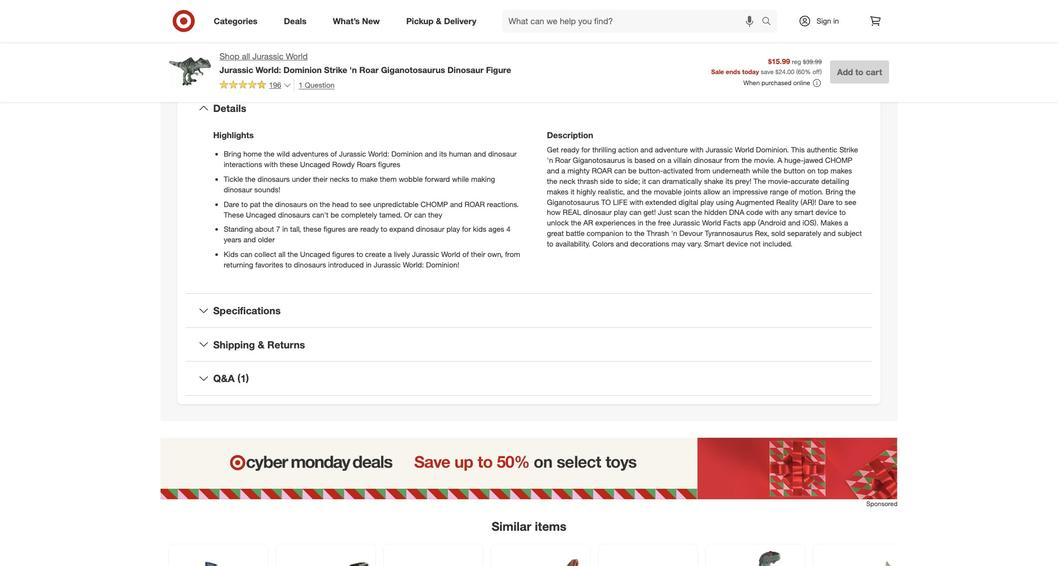 Task type: describe. For each thing, give the bounding box(es) containing it.
dominion.
[[756, 145, 789, 154]]

in inside 'sign in' link
[[833, 16, 839, 25]]

huge-
[[784, 155, 804, 164]]

What can we help you find? suggestions appear below search field
[[502, 9, 764, 33]]

of inside bring home the wild adventures of jurassic world: dominion and its human and dinosaur interactions with these uncaged rowdy roars figures
[[331, 149, 337, 158]]

roars
[[357, 159, 376, 168]]

(ar)!
[[801, 197, 817, 206]]

shipping
[[213, 339, 255, 351]]

the up extended
[[641, 187, 652, 196]]

0 vertical spatial advertisement region
[[542, 0, 889, 14]]

and down any
[[788, 218, 800, 227]]

older
[[258, 235, 275, 244]]

see inside description get ready for thrilling action and adventure with jurassic world dominion. this authentic strike 'n roar giganotosaurus is based on a villain dinosaur from the movie. a huge-jawed chomp and a mighty roar can be button-activated from underneath while the button on top makes the neck thrash side to side; it can dramatically shake its prey! the movie-accurate detailing makes it highly realistic, and the movable joints allow an impressive range of motion. bring the giganotosaurus to life with extended digital play using augmented reality (ar)! dare to see how real dinosaur play can get! just scan the hidden dna code with any smart device to unlock the ar experiences in the free jurassic world facts app (android and ios). makes a great battle companion to the thrash 'n devour tyrannosaurus rex, sold separately and subject to availability. colors and decorations may vary. smart device not included.
[[845, 197, 857, 206]]

uncaged inside dare to pat the dinosaurs on the head to see unpredictable chomp and roar reactions. these uncaged dinosaurs can't be completely tamed. or can they
[[246, 210, 276, 219]]

them
[[380, 174, 397, 183]]

deals link
[[275, 9, 320, 33]]

digital
[[679, 197, 698, 206]]

jurassic inside bring home the wild adventures of jurassic world: dominion and its human and dinosaur interactions with these uncaged rowdy roars figures
[[339, 149, 366, 158]]

and right colors
[[616, 239, 628, 248]]

196
[[269, 81, 281, 90]]

activated
[[663, 166, 693, 175]]

the right pat
[[263, 199, 273, 208]]

the up movie-
[[771, 166, 782, 175]]

jurassic world: dominion sound slashin' slasher therizinosaurus dino figure image
[[712, 552, 799, 567]]

0 vertical spatial from
[[724, 155, 740, 164]]

these inside bring home the wild adventures of jurassic world: dominion and its human and dinosaur interactions with these uncaged rowdy roars figures
[[280, 159, 298, 168]]

the down the digital
[[692, 208, 702, 217]]

just
[[658, 208, 672, 217]]

kids can collect all the uncaged figures to create a lively jurassic world of their own, from returning favorites to dinosaurs introduced in jurassic world: dominion!
[[224, 250, 520, 269]]

jurassic park electronic real feel tyrannosaurus rex (target exclusive) image
[[497, 552, 584, 567]]

prey!
[[735, 176, 752, 185]]

side;
[[624, 176, 640, 185]]

cart
[[866, 67, 882, 77]]

world up underneath
[[735, 145, 754, 154]]

and inside dare to pat the dinosaurs on the head to see unpredictable chomp and roar reactions. these uncaged dinosaurs can't be completely tamed. or can they
[[450, 199, 463, 208]]

with up '(android'
[[765, 208, 779, 217]]

bring home the wild adventures of jurassic world: dominion and its human and dinosaur interactions with these uncaged rowdy roars figures
[[224, 149, 517, 168]]

included.
[[763, 239, 793, 248]]

online
[[793, 79, 810, 87]]

to down great
[[547, 239, 554, 248]]

can left get!
[[629, 208, 641, 217]]

range
[[770, 187, 789, 196]]

wild
[[277, 149, 290, 158]]

similar items
[[492, 520, 567, 534]]

movable
[[654, 187, 682, 196]]

making
[[471, 174, 495, 183]]

world inside kids can collect all the uncaged figures to create a lively jurassic world of their own, from returning favorites to dinosaurs introduced in jurassic world: dominion!
[[441, 250, 460, 259]]

dare to pat the dinosaurs on the head to see unpredictable chomp and roar reactions. these uncaged dinosaurs can't be completely tamed. or can they
[[224, 199, 519, 219]]

standing about 7 in tall, these figures are ready to expand dinosaur play for kids ages 4 years and older
[[224, 225, 511, 244]]

1 horizontal spatial makes
[[831, 166, 852, 175]]

world: inside bring home the wild adventures of jurassic world: dominion and its human and dinosaur interactions with these uncaged rowdy roars figures
[[368, 149, 389, 158]]

jurassic world: dominion release 'n rampage soyona & atrociraptor pack (target exclusive) image
[[175, 552, 262, 567]]

from inside kids can collect all the uncaged figures to create a lively jurassic world of their own, from returning favorites to dinosaurs introduced in jurassic world: dominion!
[[505, 250, 520, 259]]

uncaged inside kids can collect all the uncaged figures to create a lively jurassic world of their own, from returning favorites to dinosaurs introduced in jurassic world: dominion!
[[300, 250, 330, 259]]

dramatically
[[662, 176, 702, 185]]

pickup & delivery
[[406, 16, 476, 26]]

tyrannosaurus
[[705, 229, 753, 238]]

subject
[[838, 229, 862, 238]]

ages
[[488, 225, 504, 234]]

roar inside dare to pat the dinosaurs on the head to see unpredictable chomp and roar reactions. these uncaged dinosaurs can't be completely tamed. or can they
[[465, 199, 485, 208]]

to left create
[[357, 250, 363, 259]]

ends
[[726, 68, 741, 76]]

its inside bring home the wild adventures of jurassic world: dominion and its human and dinosaur interactions with these uncaged rowdy roars figures
[[439, 149, 447, 158]]

to right favorites
[[285, 260, 292, 269]]

pickup & delivery link
[[397, 9, 490, 33]]

with up villain
[[690, 145, 704, 154]]

or
[[404, 210, 412, 219]]

see inside dare to pat the dinosaurs on the head to see unpredictable chomp and roar reactions. these uncaged dinosaurs can't be completely tamed. or can they
[[359, 199, 371, 208]]

the left movie.
[[742, 155, 752, 164]]

bring inside description get ready for thrilling action and adventure with jurassic world dominion. this authentic strike 'n roar giganotosaurus is based on a villain dinosaur from the movie. a huge-jawed chomp and a mighty roar can be button-activated from underneath while the button on top makes the neck thrash side to side; it can dramatically shake its prey! the movie-accurate detailing makes it highly realistic, and the movable joints allow an impressive range of motion. bring the giganotosaurus to life with extended digital play using augmented reality (ar)! dare to see how real dinosaur play can get! just scan the hidden dna code with any smart device to unlock the ar experiences in the free jurassic world facts app (android and ios). makes a great battle companion to the thrash 'n devour tyrannosaurus rex, sold separately and subject to availability. colors and decorations may vary. smart device not included.
[[826, 187, 843, 196]]

app
[[743, 218, 756, 227]]

villain
[[674, 155, 692, 164]]

rowdy
[[332, 159, 355, 168]]

reg
[[792, 58, 801, 66]]

any
[[781, 208, 792, 217]]

shake
[[704, 176, 723, 185]]

its inside description get ready for thrilling action and adventure with jurassic world dominion. this authentic strike 'n roar giganotosaurus is based on a villain dinosaur from the movie. a huge-jawed chomp and a mighty roar can be button-activated from underneath while the button on top makes the neck thrash side to side; it can dramatically shake its prey! the movie-accurate detailing makes it highly realistic, and the movable joints allow an impressive range of motion. bring the giganotosaurus to life with extended digital play using augmented reality (ar)! dare to see how real dinosaur play can get! just scan the hidden dna code with any smart device to unlock the ar experiences in the free jurassic world facts app (android and ios). makes a great battle companion to the thrash 'n devour tyrannosaurus rex, sold separately and subject to availability. colors and decorations may vary. smart device not included.
[[726, 176, 733, 185]]

0 vertical spatial device
[[816, 208, 837, 217]]

extended
[[645, 197, 677, 206]]

and down get at the top
[[547, 166, 559, 175]]

1 question
[[299, 80, 335, 89]]

necks
[[330, 174, 349, 183]]

(1)
[[237, 373, 249, 385]]

dna
[[729, 208, 744, 217]]

with inside bring home the wild adventures of jurassic world: dominion and its human and dinosaur interactions with these uncaged rowdy roars figures
[[264, 159, 278, 168]]

augmented
[[736, 197, 774, 206]]

dinosaur
[[447, 65, 484, 75]]

hidden
[[704, 208, 727, 217]]

top
[[818, 166, 829, 175]]

1 vertical spatial from
[[695, 166, 710, 175]]

of inside kids can collect all the uncaged figures to create a lively jurassic world of their own, from returning favorites to dinosaurs introduced in jurassic world: dominion!
[[462, 250, 469, 259]]

0 vertical spatial on
[[657, 155, 665, 164]]

dinosaur up shake
[[694, 155, 722, 164]]

the up can't
[[320, 199, 330, 208]]

q&a
[[213, 373, 235, 385]]

the down get!
[[646, 218, 656, 227]]

strike inside shop all jurassic world jurassic world: dominion strike 'n roar giganotosaurus dinosaur figure
[[324, 65, 347, 75]]

jurassic up dominion!
[[412, 250, 439, 259]]

description get ready for thrilling action and adventure with jurassic world dominion. this authentic strike 'n roar giganotosaurus is based on a villain dinosaur from the movie. a huge-jawed chomp and a mighty roar can be button-activated from underneath while the button on top makes the neck thrash side to side; it can dramatically shake its prey! the movie-accurate detailing makes it highly realistic, and the movable joints allow an impressive range of motion. bring the giganotosaurus to life with extended digital play using augmented reality (ar)! dare to see how real dinosaur play can get! just scan the hidden dna code with any smart device to unlock the ar experiences in the free jurassic world facts app (android and ios). makes a great battle companion to the thrash 'n devour tyrannosaurus rex, sold separately and subject to availability. colors and decorations may vary. smart device not included.
[[547, 129, 862, 248]]

chomp inside dare to pat the dinosaurs on the head to see unpredictable chomp and roar reactions. these uncaged dinosaurs can't be completely tamed. or can they
[[421, 199, 448, 208]]

to left pat
[[241, 199, 248, 208]]

dominion inside shop all jurassic world jurassic world: dominion strike 'n roar giganotosaurus dinosaur figure
[[283, 65, 322, 75]]

1 horizontal spatial play
[[614, 208, 627, 217]]

more
[[330, 17, 349, 28]]

the left neck
[[547, 176, 557, 185]]

button-
[[639, 166, 663, 175]]

sign in link
[[790, 9, 855, 33]]

1 horizontal spatial it
[[642, 176, 646, 185]]

separately
[[787, 229, 821, 238]]

reality
[[776, 197, 799, 206]]

thrilling
[[592, 145, 616, 154]]

2 vertical spatial giganotosaurus
[[547, 197, 599, 206]]

shipping & returns
[[213, 339, 305, 351]]

with right life
[[630, 197, 643, 206]]

jurassic down shop
[[220, 65, 253, 75]]

based
[[635, 155, 655, 164]]

the
[[754, 176, 766, 185]]

specifications
[[213, 305, 281, 317]]

to down the experiences
[[626, 229, 632, 238]]

interactions
[[224, 159, 262, 168]]

returning
[[224, 260, 253, 269]]

battle
[[566, 229, 585, 238]]

dinosaurs inside tickle the dinosaurs under their necks to make them wobble forward while making dinosaur sounds!
[[258, 174, 290, 183]]

and up the forward
[[425, 149, 437, 158]]

kids
[[224, 250, 238, 259]]

not
[[750, 239, 761, 248]]

jurassic world: dominion epic battle pack figure set (target exclusive) image
[[820, 552, 906, 567]]

play inside standing about 7 in tall, these figures are ready to expand dinosaur play for kids ages 4 years and older
[[447, 225, 460, 234]]

these inside standing about 7 in tall, these figures are ready to expand dinosaur play for kids ages 4 years and older
[[303, 225, 321, 234]]

neck
[[559, 176, 575, 185]]

smart
[[795, 208, 814, 217]]

and up based
[[640, 145, 653, 154]]

dare inside description get ready for thrilling action and adventure with jurassic world dominion. this authentic strike 'n roar giganotosaurus is based on a villain dinosaur from the movie. a huge-jawed chomp and a mighty roar can be button-activated from underneath while the button on top makes the neck thrash side to side; it can dramatically shake its prey! the movie-accurate detailing makes it highly realistic, and the movable joints allow an impressive range of motion. bring the giganotosaurus to life with extended digital play using augmented reality (ar)! dare to see how real dinosaur play can get! just scan the hidden dna code with any smart device to unlock the ar experiences in the free jurassic world facts app (android and ios). makes a great battle companion to the thrash 'n devour tyrannosaurus rex, sold separately and subject to availability. colors and decorations may vary. smart device not included.
[[819, 197, 834, 206]]

2 vertical spatial 'n
[[671, 229, 677, 238]]

jurassic up underneath
[[706, 145, 733, 154]]

delivery
[[444, 16, 476, 26]]

this
[[523, 60, 544, 74]]

and down side;
[[627, 187, 639, 196]]

to inside standing about 7 in tall, these figures are ready to expand dinosaur play for kids ages 4 years and older
[[381, 225, 387, 234]]

make
[[360, 174, 378, 183]]

while inside description get ready for thrilling action and adventure with jurassic world dominion. this authentic strike 'n roar giganotosaurus is based on a villain dinosaur from the movie. a huge-jawed chomp and a mighty roar can be button-activated from underneath while the button on top makes the neck thrash side to side; it can dramatically shake its prey! the movie-accurate detailing makes it highly realistic, and the movable joints allow an impressive range of motion. bring the giganotosaurus to life with extended digital play using augmented reality (ar)! dare to see how real dinosaur play can get! just scan the hidden dna code with any smart device to unlock the ar experiences in the free jurassic world facts app (android and ios). makes a great battle companion to the thrash 'n devour tyrannosaurus rex, sold separately and subject to availability. colors and decorations may vary. smart device not included.
[[752, 166, 769, 175]]

world inside shop all jurassic world jurassic world: dominion strike 'n roar giganotosaurus dinosaur figure
[[286, 51, 308, 62]]

introduced
[[328, 260, 364, 269]]

may
[[671, 239, 685, 248]]

world: inside shop all jurassic world jurassic world: dominion strike 'n roar giganotosaurus dinosaur figure
[[256, 65, 281, 75]]

motion.
[[799, 187, 824, 196]]

jurassic down scan
[[673, 218, 700, 227]]

code
[[746, 208, 763, 217]]

a up subject
[[844, 218, 848, 227]]

standing
[[224, 225, 253, 234]]

can inside kids can collect all the uncaged figures to create a lively jurassic world of their own, from returning favorites to dinosaurs introduced in jurassic world: dominion!
[[240, 250, 252, 259]]

to down detailing
[[836, 197, 843, 206]]

tickle the dinosaurs under their necks to make them wobble forward while making dinosaur sounds!
[[224, 174, 495, 194]]

0 vertical spatial play
[[700, 197, 714, 206]]

bring inside bring home the wild adventures of jurassic world: dominion and its human and dinosaur interactions with these uncaged rowdy roars figures
[[224, 149, 241, 158]]

the up battle at right
[[571, 218, 581, 227]]

for inside description get ready for thrilling action and adventure with jurassic world dominion. this authentic strike 'n roar giganotosaurus is based on a villain dinosaur from the movie. a huge-jawed chomp and a mighty roar can be button-activated from underneath while the button on top makes the neck thrash side to side; it can dramatically shake its prey! the movie-accurate detailing makes it highly realistic, and the movable joints allow an impressive range of motion. bring the giganotosaurus to life with extended digital play using augmented reality (ar)! dare to see how real dinosaur play can get! just scan the hidden dna code with any smart device to unlock the ar experiences in the free jurassic world facts app (android and ios). makes a great battle companion to the thrash 'n devour tyrannosaurus rex, sold separately and subject to availability. colors and decorations may vary. smart device not included.
[[581, 145, 590, 154]]

& for pickup
[[436, 16, 442, 26]]

details button
[[186, 92, 872, 125]]

highlights
[[213, 129, 254, 140]]

can inside dare to pat the dinosaurs on the head to see unpredictable chomp and roar reactions. these uncaged dinosaurs can't be completely tamed. or can they
[[414, 210, 426, 219]]

image of jurassic world: dominion strike 'n roar giganotosaurus dinosaur figure image
[[169, 51, 211, 93]]

shop
[[220, 51, 240, 62]]

create
[[365, 250, 386, 259]]

years
[[224, 235, 241, 244]]

their inside tickle the dinosaurs under their necks to make them wobble forward while making dinosaur sounds!
[[313, 174, 328, 183]]

when purchased online
[[743, 79, 810, 87]]

a down adventure
[[668, 155, 671, 164]]



Task type: vqa. For each thing, say whether or not it's contained in the screenshot.
the top the 'on'
yes



Task type: locate. For each thing, give the bounding box(es) containing it.
1 horizontal spatial bring
[[826, 187, 843, 196]]

1 vertical spatial for
[[462, 225, 471, 234]]

of left own,
[[462, 250, 469, 259]]

while inside tickle the dinosaurs under their necks to make them wobble forward while making dinosaur sounds!
[[452, 174, 469, 183]]

uncaged inside bring home the wild adventures of jurassic world: dominion and its human and dinosaur interactions with these uncaged rowdy roars figures
[[300, 159, 330, 168]]

0 horizontal spatial be
[[331, 210, 339, 219]]

can up side;
[[614, 166, 626, 175]]

its down underneath
[[726, 176, 733, 185]]

& inside dropdown button
[[258, 339, 265, 351]]

%
[[805, 68, 811, 76]]

1 vertical spatial &
[[258, 339, 265, 351]]

from up shake
[[695, 166, 710, 175]]

can right or
[[414, 210, 426, 219]]

2 horizontal spatial play
[[700, 197, 714, 206]]

dinosaur
[[488, 149, 517, 158], [694, 155, 722, 164], [224, 185, 252, 194], [583, 208, 612, 217], [416, 225, 444, 234]]

and down standing
[[243, 235, 256, 244]]

roar inside description get ready for thrilling action and adventure with jurassic world dominion. this authentic strike 'n roar giganotosaurus is based on a villain dinosaur from the movie. a huge-jawed chomp and a mighty roar can be button-activated from underneath while the button on top makes the neck thrash side to side; it can dramatically shake its prey! the movie-accurate detailing makes it highly realistic, and the movable joints allow an impressive range of motion. bring the giganotosaurus to life with extended digital play using augmented reality (ar)! dare to see how real dinosaur play can get! just scan the hidden dna code with any smart device to unlock the ar experiences in the free jurassic world facts app (android and ios). makes a great battle companion to the thrash 'n devour tyrannosaurus rex, sold separately and subject to availability. colors and decorations may vary. smart device not included.
[[555, 155, 571, 164]]

world down hidden
[[702, 218, 721, 227]]

completely
[[341, 210, 377, 219]]

images
[[352, 17, 379, 28]]

bring up interactions
[[224, 149, 241, 158]]

when
[[743, 79, 760, 87]]

0 horizontal spatial from
[[505, 250, 520, 259]]

1 vertical spatial chomp
[[421, 199, 448, 208]]

figures inside standing about 7 in tall, these figures are ready to expand dinosaur play for kids ages 4 years and older
[[324, 225, 346, 234]]

2 vertical spatial of
[[462, 250, 469, 259]]

joints
[[684, 187, 701, 196]]

allow
[[704, 187, 720, 196]]

1 vertical spatial roar
[[465, 199, 485, 208]]

own,
[[488, 250, 503, 259]]

show
[[306, 17, 328, 28]]

sale
[[711, 68, 724, 76]]

giganotosaurus up real
[[547, 197, 599, 206]]

adventures
[[292, 149, 328, 158]]

2 vertical spatial uncaged
[[300, 250, 330, 259]]

1 vertical spatial ready
[[360, 225, 379, 234]]

roar down get at the top
[[555, 155, 571, 164]]

q&a (1) button
[[186, 362, 872, 396]]

smart
[[704, 239, 724, 248]]

be inside dare to pat the dinosaurs on the head to see unpredictable chomp and roar reactions. these uncaged dinosaurs can't be completely tamed. or can they
[[331, 210, 339, 219]]

1 vertical spatial bring
[[826, 187, 843, 196]]

of inside description get ready for thrilling action and adventure with jurassic world dominion. this authentic strike 'n roar giganotosaurus is based on a villain dinosaur from the movie. a huge-jawed chomp and a mighty roar can be button-activated from underneath while the button on top makes the neck thrash side to side; it can dramatically shake its prey! the movie-accurate detailing makes it highly realistic, and the movable joints allow an impressive range of motion. bring the giganotosaurus to life with extended digital play using augmented reality (ar)! dare to see how real dinosaur play can get! just scan the hidden dna code with any smart device to unlock the ar experiences in the free jurassic world facts app (android and ios). makes a great battle companion to the thrash 'n devour tyrannosaurus rex, sold separately and subject to availability. colors and decorations may vary. smart device not included.
[[791, 187, 797, 196]]

similar items region
[[161, 439, 912, 567]]

the inside bring home the wild adventures of jurassic world: dominion and its human and dinosaur interactions with these uncaged rowdy roars figures
[[264, 149, 275, 158]]

1 horizontal spatial from
[[695, 166, 710, 175]]

tickle
[[224, 174, 243, 183]]

world: up the roars
[[368, 149, 389, 158]]

makes
[[831, 166, 852, 175], [547, 187, 569, 196]]

1 horizontal spatial of
[[462, 250, 469, 259]]

lively
[[394, 250, 410, 259]]

roar inside description get ready for thrilling action and adventure with jurassic world dominion. this authentic strike 'n roar giganotosaurus is based on a villain dinosaur from the movie. a huge-jawed chomp and a mighty roar can be button-activated from underneath while the button on top makes the neck thrash side to side; it can dramatically shake its prey! the movie-accurate detailing makes it highly realistic, and the movable joints allow an impressive range of motion. bring the giganotosaurus to life with extended digital play using augmented reality (ar)! dare to see how real dinosaur play can get! just scan the hidden dna code with any smart device to unlock the ar experiences in the free jurassic world facts app (android and ios). makes a great battle companion to the thrash 'n devour tyrannosaurus rex, sold separately and subject to availability. colors and decorations may vary. smart device not included.
[[592, 166, 612, 175]]

what's
[[333, 16, 360, 26]]

0 vertical spatial makes
[[831, 166, 852, 175]]

1 horizontal spatial roar
[[592, 166, 612, 175]]

chomp up they
[[421, 199, 448, 208]]

ready inside standing about 7 in tall, these figures are ready to expand dinosaur play for kids ages 4 years and older
[[360, 225, 379, 234]]

sponsored for advertisement region in similar items region
[[866, 501, 898, 509]]

0 horizontal spatial &
[[258, 339, 265, 351]]

0 horizontal spatial play
[[447, 225, 460, 234]]

'n down show more images in the left top of the page
[[350, 65, 357, 75]]

2 horizontal spatial 'n
[[671, 229, 677, 238]]

in up decorations
[[638, 218, 643, 227]]

world up 1
[[286, 51, 308, 62]]

its left human
[[439, 149, 447, 158]]

world:
[[256, 65, 281, 75], [368, 149, 389, 158], [403, 260, 424, 269]]

0 vertical spatial for
[[581, 145, 590, 154]]

dominion inside bring home the wild adventures of jurassic world: dominion and its human and dinosaur interactions with these uncaged rowdy roars figures
[[391, 149, 423, 158]]

the left wild
[[264, 149, 275, 158]]

can up returning
[[240, 250, 252, 259]]

& right pickup
[[436, 16, 442, 26]]

figures inside kids can collect all the uncaged figures to create a lively jurassic world of their own, from returning favorites to dinosaurs introduced in jurassic world: dominion!
[[332, 250, 355, 259]]

dinosaur inside standing about 7 in tall, these figures are ready to expand dinosaur play for kids ages 4 years and older
[[416, 225, 444, 234]]

0 horizontal spatial these
[[280, 159, 298, 168]]

while up the
[[752, 166, 769, 175]]

be up side;
[[628, 166, 637, 175]]

0 horizontal spatial all
[[242, 51, 250, 62]]

figures up introduced
[[332, 250, 355, 259]]

favorites
[[255, 260, 283, 269]]

0 vertical spatial &
[[436, 16, 442, 26]]

strike right authentic
[[840, 145, 858, 154]]

to inside tickle the dinosaurs under their necks to make them wobble forward while making dinosaur sounds!
[[351, 174, 358, 183]]

impressive
[[733, 187, 768, 196]]

1 horizontal spatial ready
[[561, 145, 579, 154]]

1 horizontal spatial dare
[[819, 197, 834, 206]]

1 vertical spatial figures
[[324, 225, 346, 234]]

1 horizontal spatial all
[[278, 250, 286, 259]]

forward
[[425, 174, 450, 183]]

0 vertical spatial strike
[[324, 65, 347, 75]]

1 horizontal spatial for
[[581, 145, 590, 154]]

0 horizontal spatial on
[[309, 199, 318, 208]]

and right human
[[474, 149, 486, 158]]

figures
[[378, 159, 400, 168], [324, 225, 346, 234], [332, 250, 355, 259]]

'n up "may"
[[671, 229, 677, 238]]

jurassic world: dominion super colossal giganotosaurus action figure image
[[283, 552, 369, 567]]

sponsored for the topmost advertisement region
[[858, 15, 889, 23]]

to inside add to cart button
[[855, 67, 864, 77]]

on inside dare to pat the dinosaurs on the head to see unpredictable chomp and roar reactions. these uncaged dinosaurs can't be completely tamed. or can they
[[309, 199, 318, 208]]

chomp inside description get ready for thrilling action and adventure with jurassic world dominion. this authentic strike 'n roar giganotosaurus is based on a villain dinosaur from the movie. a huge-jawed chomp and a mighty roar can be button-activated from underneath while the button on top makes the neck thrash side to side; it can dramatically shake its prey! the movie-accurate detailing makes it highly realistic, and the movable joints allow an impressive range of motion. bring the giganotosaurus to life with extended digital play using augmented reality (ar)! dare to see how real dinosaur play can get! just scan the hidden dna code with any smart device to unlock the ar experiences in the free jurassic world facts app (android and ios). makes a great battle companion to the thrash 'n devour tyrannosaurus rex, sold separately and subject to availability. colors and decorations may vary. smart device not included.
[[825, 155, 853, 164]]

0 vertical spatial its
[[439, 149, 447, 158]]

sounds!
[[254, 185, 280, 194]]

in inside standing about 7 in tall, these figures are ready to expand dinosaur play for kids ages 4 years and older
[[282, 225, 288, 234]]

to left make
[[351, 174, 358, 183]]

uncaged down adventures
[[300, 159, 330, 168]]

be down head
[[331, 210, 339, 219]]

1 vertical spatial it
[[571, 187, 575, 196]]

rex,
[[755, 229, 769, 238]]

and left reactions.
[[450, 199, 463, 208]]

1 horizontal spatial be
[[628, 166, 637, 175]]

on up can't
[[309, 199, 318, 208]]

0 vertical spatial figures
[[378, 159, 400, 168]]

their left own,
[[471, 250, 486, 259]]

makes up detailing
[[831, 166, 852, 175]]

movie-
[[768, 176, 791, 185]]

in inside kids can collect all the uncaged figures to create a lively jurassic world of their own, from returning favorites to dinosaurs introduced in jurassic world: dominion!
[[366, 260, 372, 269]]

figures for ready
[[324, 225, 346, 234]]

dinosaur up making
[[488, 149, 517, 158]]

&
[[436, 16, 442, 26], [258, 339, 265, 351]]

& for shipping
[[258, 339, 265, 351]]

free
[[658, 218, 671, 227]]

a up neck
[[561, 166, 565, 175]]

0 horizontal spatial its
[[439, 149, 447, 158]]

dinosaur inside bring home the wild adventures of jurassic world: dominion and its human and dinosaur interactions with these uncaged rowdy roars figures
[[488, 149, 517, 158]]

1 horizontal spatial its
[[726, 176, 733, 185]]

0 horizontal spatial dare
[[224, 199, 239, 208]]

2 horizontal spatial on
[[807, 166, 816, 175]]

to right side
[[616, 176, 622, 185]]

1 horizontal spatial these
[[303, 225, 321, 234]]

all inside kids can collect all the uncaged figures to create a lively jurassic world of their own, from returning favorites to dinosaurs introduced in jurassic world: dominion!
[[278, 250, 286, 259]]

jurassic up rowdy
[[339, 149, 366, 158]]

giganotosaurus inside shop all jurassic world jurassic world: dominion strike 'n roar giganotosaurus dinosaur figure
[[381, 65, 445, 75]]

chomp up top
[[825, 155, 853, 164]]

availability.
[[556, 239, 590, 248]]

bring
[[224, 149, 241, 158], [826, 187, 843, 196]]

0 horizontal spatial strike
[[324, 65, 347, 75]]

dinosaurs inside kids can collect all the uncaged figures to create a lively jurassic world of their own, from returning favorites to dinosaurs introduced in jurassic world: dominion!
[[294, 260, 326, 269]]

in down create
[[366, 260, 372, 269]]

movie.
[[754, 155, 776, 164]]

0 vertical spatial giganotosaurus
[[381, 65, 445, 75]]

deals
[[284, 16, 307, 26]]

ready right are
[[360, 225, 379, 234]]

all inside shop all jurassic world jurassic world: dominion strike 'n roar giganotosaurus dinosaur figure
[[242, 51, 250, 62]]

strike up question
[[324, 65, 347, 75]]

jurassic
[[252, 51, 284, 62], [220, 65, 253, 75], [706, 145, 733, 154], [339, 149, 366, 158], [673, 218, 700, 227], [412, 250, 439, 259], [374, 260, 401, 269]]

2 vertical spatial world:
[[403, 260, 424, 269]]

0 vertical spatial sponsored
[[858, 15, 889, 23]]

0 horizontal spatial makes
[[547, 187, 569, 196]]

roar inside shop all jurassic world jurassic world: dominion strike 'n roar giganotosaurus dinosaur figure
[[359, 65, 379, 75]]

their inside kids can collect all the uncaged figures to create a lively jurassic world of their own, from returning favorites to dinosaurs introduced in jurassic world: dominion!
[[471, 250, 486, 259]]

bring down detailing
[[826, 187, 843, 196]]

and down makes
[[823, 229, 836, 238]]

1 horizontal spatial chomp
[[825, 155, 853, 164]]

0 horizontal spatial 'n
[[350, 65, 357, 75]]

giganotosaurus down thrilling
[[573, 155, 625, 164]]

0 vertical spatial world:
[[256, 65, 281, 75]]

0 horizontal spatial see
[[359, 199, 371, 208]]

about this item
[[485, 60, 573, 74]]

its
[[439, 149, 447, 158], [726, 176, 733, 185]]

dinosaur inside tickle the dinosaurs under their necks to make them wobble forward while making dinosaur sounds!
[[224, 185, 252, 194]]

play down life
[[614, 208, 627, 217]]

figures inside bring home the wild adventures of jurassic world: dominion and its human and dinosaur interactions with these uncaged rowdy roars figures
[[378, 159, 400, 168]]

dare right the (ar)!
[[819, 197, 834, 206]]

roar up side
[[592, 166, 612, 175]]

'n down get at the top
[[547, 155, 553, 164]]

get!
[[644, 208, 656, 217]]

0 vertical spatial of
[[331, 149, 337, 158]]

& left returns
[[258, 339, 265, 351]]

specifications button
[[186, 294, 872, 328]]

pat
[[250, 199, 261, 208]]

it
[[642, 176, 646, 185], [571, 187, 575, 196]]

2 vertical spatial play
[[447, 225, 460, 234]]

dominion!
[[426, 260, 459, 269]]

0 vertical spatial 'n
[[350, 65, 357, 75]]

show more images
[[306, 17, 379, 28]]

0 vertical spatial these
[[280, 159, 298, 168]]

world: inside kids can collect all the uncaged figures to create a lively jurassic world of their own, from returning favorites to dinosaurs introduced in jurassic world: dominion!
[[403, 260, 424, 269]]

in right 7
[[282, 225, 288, 234]]

all
[[242, 51, 250, 62], [278, 250, 286, 259]]

0 horizontal spatial of
[[331, 149, 337, 158]]

their right under
[[313, 174, 328, 183]]

the up decorations
[[634, 229, 645, 238]]

detailing
[[821, 176, 849, 185]]

life
[[613, 197, 628, 206]]

scan
[[674, 208, 690, 217]]

be inside description get ready for thrilling action and adventure with jurassic world dominion. this authentic strike 'n roar giganotosaurus is based on a villain dinosaur from the movie. a huge-jawed chomp and a mighty roar can be button-activated from underneath while the button on top makes the neck thrash side to side; it can dramatically shake its prey! the movie-accurate detailing makes it highly realistic, and the movable joints allow an impressive range of motion. bring the giganotosaurus to life with extended digital play using augmented reality (ar)! dare to see how real dinosaur play can get! just scan the hidden dna code with any smart device to unlock the ar experiences in the free jurassic world facts app (android and ios). makes a great battle companion to the thrash 'n devour tyrannosaurus rex, sold separately and subject to availability. colors and decorations may vary. smart device not included.
[[628, 166, 637, 175]]

for left kids
[[462, 225, 471, 234]]

for left thrilling
[[581, 145, 590, 154]]

1 horizontal spatial 'n
[[547, 155, 553, 164]]

dare up the these
[[224, 199, 239, 208]]

uncaged down pat
[[246, 210, 276, 219]]

0 horizontal spatial it
[[571, 187, 575, 196]]

dinosaur down tickle
[[224, 185, 252, 194]]

0 horizontal spatial roar
[[359, 65, 379, 75]]

0 vertical spatial roar
[[592, 166, 612, 175]]

a
[[668, 155, 671, 164], [561, 166, 565, 175], [844, 218, 848, 227], [388, 250, 392, 259]]

1 vertical spatial world:
[[368, 149, 389, 158]]

returns
[[267, 339, 305, 351]]

add to cart
[[837, 67, 882, 77]]

a left the lively
[[388, 250, 392, 259]]

2 horizontal spatial from
[[724, 155, 740, 164]]

unpredictable
[[373, 199, 419, 208]]

colors
[[592, 239, 614, 248]]

196 link
[[220, 79, 292, 92]]

1 horizontal spatial world:
[[368, 149, 389, 158]]

new
[[362, 16, 380, 26]]

1 horizontal spatial device
[[816, 208, 837, 217]]

0 vertical spatial roar
[[359, 65, 379, 75]]

action
[[618, 145, 638, 154]]

to up completely
[[351, 199, 357, 208]]

in inside description get ready for thrilling action and adventure with jurassic world dominion. this authentic strike 'n roar giganotosaurus is based on a villain dinosaur from the movie. a huge-jawed chomp and a mighty roar can be button-activated from underneath while the button on top makes the neck thrash side to side; it can dramatically shake its prey! the movie-accurate detailing makes it highly realistic, and the movable joints allow an impressive range of motion. bring the giganotosaurus to life with extended digital play using augmented reality (ar)! dare to see how real dinosaur play can get! just scan the hidden dna code with any smart device to unlock the ar experiences in the free jurassic world facts app (android and ios). makes a great battle companion to the thrash 'n devour tyrannosaurus rex, sold separately and subject to availability. colors and decorations may vary. smart device not included.
[[638, 218, 643, 227]]

figures left are
[[324, 225, 346, 234]]

what's new
[[333, 16, 380, 26]]

0 horizontal spatial their
[[313, 174, 328, 183]]

play down "allow"
[[700, 197, 714, 206]]

2 vertical spatial on
[[309, 199, 318, 208]]

to up makes
[[839, 208, 846, 217]]

1 vertical spatial these
[[303, 225, 321, 234]]

1 horizontal spatial &
[[436, 16, 442, 26]]

sign in
[[817, 16, 839, 25]]

1 horizontal spatial strike
[[840, 145, 858, 154]]

dinosaur down to
[[583, 208, 612, 217]]

a
[[778, 155, 782, 164]]

dominion up wobble
[[391, 149, 423, 158]]

of
[[331, 149, 337, 158], [791, 187, 797, 196], [462, 250, 469, 259]]

1 vertical spatial strike
[[840, 145, 858, 154]]

the down tall,
[[288, 250, 298, 259]]

figure
[[486, 65, 511, 75]]

add to cart button
[[830, 60, 889, 84]]

item
[[548, 60, 573, 74]]

devour
[[679, 229, 703, 238]]

24.00
[[779, 68, 794, 76]]

a inside kids can collect all the uncaged figures to create a lively jurassic world of their own, from returning favorites to dinosaurs introduced in jurassic world: dominion!
[[388, 250, 392, 259]]

$39.99
[[803, 58, 822, 66]]

'n inside shop all jurassic world jurassic world: dominion strike 'n roar giganotosaurus dinosaur figure
[[350, 65, 357, 75]]

dare inside dare to pat the dinosaurs on the head to see unpredictable chomp and roar reactions. these uncaged dinosaurs can't be completely tamed. or can they
[[224, 199, 239, 208]]

0 vertical spatial all
[[242, 51, 250, 62]]

2 horizontal spatial of
[[791, 187, 797, 196]]

unlock
[[547, 218, 569, 227]]

all up favorites
[[278, 250, 286, 259]]

jawed
[[804, 155, 823, 164]]

the down interactions
[[245, 174, 256, 183]]

0 vertical spatial dominion
[[283, 65, 322, 75]]

can
[[614, 166, 626, 175], [648, 176, 660, 185], [629, 208, 641, 217], [414, 210, 426, 219], [240, 250, 252, 259]]

pickup
[[406, 16, 434, 26]]

0 horizontal spatial for
[[462, 225, 471, 234]]

these right tall,
[[303, 225, 321, 234]]

to right add
[[855, 67, 864, 77]]

play left kids
[[447, 225, 460, 234]]

be
[[628, 166, 637, 175], [331, 210, 339, 219]]

today
[[742, 68, 759, 76]]

0 horizontal spatial bring
[[224, 149, 241, 158]]

0 horizontal spatial ready
[[360, 225, 379, 234]]

the down detailing
[[845, 187, 856, 196]]

1 vertical spatial of
[[791, 187, 797, 196]]

1 vertical spatial dominion
[[391, 149, 423, 158]]

1 horizontal spatial roar
[[555, 155, 571, 164]]

2 horizontal spatial world:
[[403, 260, 424, 269]]

1 vertical spatial makes
[[547, 187, 569, 196]]

on
[[657, 155, 665, 164], [807, 166, 816, 175], [309, 199, 318, 208]]

strike inside description get ready for thrilling action and adventure with jurassic world dominion. this authentic strike 'n roar giganotosaurus is based on a villain dinosaur from the movie. a huge-jawed chomp and a mighty roar can be button-activated from underneath while the button on top makes the neck thrash side to side; it can dramatically shake its prey! the movie-accurate detailing makes it highly realistic, and the movable joints allow an impressive range of motion. bring the giganotosaurus to life with extended digital play using augmented reality (ar)! dare to see how real dinosaur play can get! just scan the hidden dna code with any smart device to unlock the ar experiences in the free jurassic world facts app (android and ios). makes a great battle companion to the thrash 'n devour tyrannosaurus rex, sold separately and subject to availability. colors and decorations may vary. smart device not included.
[[840, 145, 858, 154]]

0 vertical spatial their
[[313, 174, 328, 183]]

world: down the lively
[[403, 260, 424, 269]]

strike
[[324, 65, 347, 75], [840, 145, 858, 154]]

1 vertical spatial device
[[726, 239, 748, 248]]

can down "button-"
[[648, 176, 660, 185]]

for inside standing about 7 in tall, these figures are ready to expand dinosaur play for kids ages 4 years and older
[[462, 225, 471, 234]]

advertisement region
[[542, 0, 889, 14], [161, 439, 898, 500]]

the inside kids can collect all the uncaged figures to create a lively jurassic world of their own, from returning favorites to dinosaurs introduced in jurassic world: dominion!
[[288, 250, 298, 259]]

vary.
[[687, 239, 702, 248]]

ready inside description get ready for thrilling action and adventure with jurassic world dominion. this authentic strike 'n roar giganotosaurus is based on a villain dinosaur from the movie. a huge-jawed chomp and a mighty roar can be button-activated from underneath while the button on top makes the neck thrash side to side; it can dramatically shake its prey! the movie-accurate detailing makes it highly realistic, and the movable joints allow an impressive range of motion. bring the giganotosaurus to life with extended digital play using augmented reality (ar)! dare to see how real dinosaur play can get! just scan the hidden dna code with any smart device to unlock the ar experiences in the free jurassic world facts app (android and ios). makes a great battle companion to the thrash 'n devour tyrannosaurus rex, sold separately and subject to availability. colors and decorations may vary. smart device not included.
[[561, 145, 579, 154]]

1 vertical spatial be
[[331, 210, 339, 219]]

0 vertical spatial be
[[628, 166, 637, 175]]

experiences
[[595, 218, 636, 227]]

device down tyrannosaurus at right top
[[726, 239, 748, 248]]

thrash
[[578, 176, 598, 185]]

1 vertical spatial roar
[[555, 155, 571, 164]]

the inside tickle the dinosaurs under their necks to make them wobble forward while making dinosaur sounds!
[[245, 174, 256, 183]]

these down wild
[[280, 159, 298, 168]]

1 vertical spatial their
[[471, 250, 486, 259]]

sponsored inside similar items region
[[866, 501, 898, 509]]

and inside standing about 7 in tall, these figures are ready to expand dinosaur play for kids ages 4 years and older
[[243, 235, 256, 244]]

jurassic down create
[[374, 260, 401, 269]]

$15.99 reg $39.99 sale ends today save $ 24.00 ( 60 % off )
[[711, 57, 822, 76]]

figures for create
[[332, 250, 355, 259]]

60
[[798, 68, 805, 76]]

0 horizontal spatial while
[[452, 174, 469, 183]]

on down jawed
[[807, 166, 816, 175]]

4
[[506, 225, 511, 234]]

0 horizontal spatial device
[[726, 239, 748, 248]]

authentic
[[807, 145, 837, 154]]

1 vertical spatial sponsored
[[866, 501, 898, 509]]

0 horizontal spatial roar
[[465, 199, 485, 208]]

it down neck
[[571, 187, 575, 196]]

0 vertical spatial uncaged
[[300, 159, 330, 168]]

realistic,
[[598, 187, 625, 196]]

1 vertical spatial giganotosaurus
[[573, 155, 625, 164]]

advertisement region inside similar items region
[[161, 439, 898, 500]]

play
[[700, 197, 714, 206], [614, 208, 627, 217], [447, 225, 460, 234]]

to down tamed.
[[381, 225, 387, 234]]

jurassic up 196
[[252, 51, 284, 62]]

on down adventure
[[657, 155, 665, 164]]

facts
[[723, 218, 741, 227]]

sold
[[771, 229, 785, 238]]

dominion up 1
[[283, 65, 322, 75]]

with down wild
[[264, 159, 278, 168]]

(android
[[758, 218, 786, 227]]



